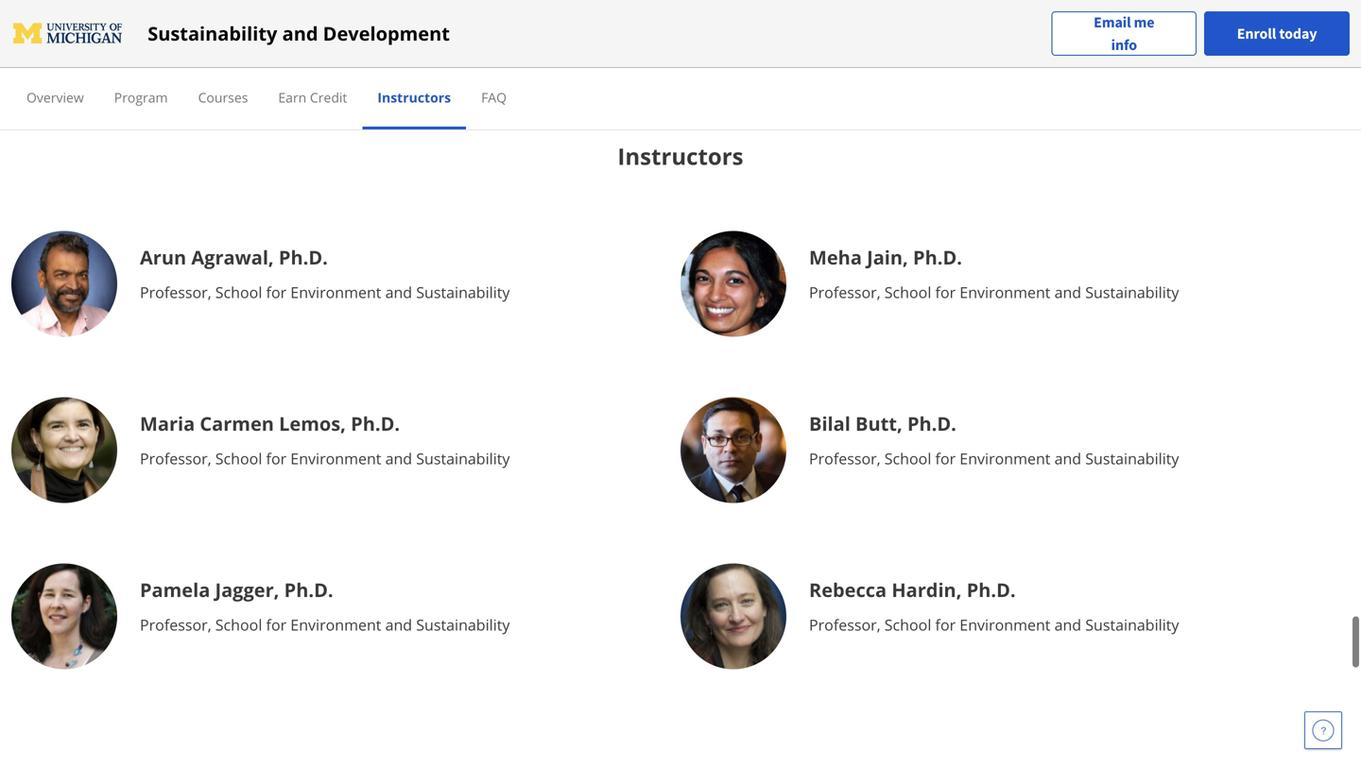 Task type: locate. For each thing, give the bounding box(es) containing it.
ph.d. for pamela jagger, ph.d.
[[284, 578, 333, 604]]

and for maria carmen lemos, ph.d.
[[385, 449, 412, 469]]

environment for maria carmen lemos, ph.d.
[[291, 449, 382, 469]]

instructors inside certificate menu element
[[378, 88, 451, 106]]

email me info button
[[1052, 11, 1198, 56]]

professor, down bilal on the bottom of page
[[810, 449, 881, 469]]

jagger,
[[215, 578, 279, 604]]

ph.d. right butt,
[[908, 411, 957, 437]]

ph.d. right 'lemos,'
[[351, 411, 400, 437]]

school down arun agrawal, ph.d.
[[215, 282, 262, 303]]

faq link
[[481, 88, 507, 106]]

1 vertical spatial instructors
[[618, 141, 744, 172]]

school down rebecca hardin, ph.d.
[[885, 615, 932, 636]]

for for agrawal,
[[266, 282, 287, 303]]

university of michigan image
[[11, 18, 125, 49]]

1 horizontal spatial instructors
[[618, 141, 744, 172]]

professor, school for environment and sustainability
[[140, 282, 510, 303], [810, 282, 1180, 303], [140, 449, 510, 469], [810, 449, 1180, 469], [140, 615, 510, 636], [810, 615, 1180, 636]]

and for meha jain, ph.d.
[[1055, 282, 1082, 303]]

professor, down maria
[[140, 449, 211, 469]]

professor,
[[140, 282, 211, 303], [810, 282, 881, 303], [140, 449, 211, 469], [810, 449, 881, 469], [140, 615, 211, 636], [810, 615, 881, 636]]

ph.d.
[[279, 245, 328, 271], [914, 245, 963, 271], [351, 411, 400, 437], [908, 411, 957, 437], [284, 578, 333, 604], [967, 578, 1016, 604]]

for down "bilal butt, ph.d."
[[936, 449, 956, 469]]

professor, down "pamela"
[[140, 615, 211, 636]]

enroll today button
[[1205, 11, 1351, 56]]

today
[[1280, 24, 1318, 43]]

ph.d. right jagger,
[[284, 578, 333, 604]]

credit
[[310, 88, 347, 106]]

environment
[[291, 282, 382, 303], [960, 282, 1051, 303], [291, 449, 382, 469], [960, 449, 1051, 469], [291, 615, 382, 636], [960, 615, 1051, 636]]

pamela jagger, ph.d. image
[[11, 564, 117, 670]]

program
[[114, 88, 168, 106]]

program link
[[114, 88, 168, 106]]

ph.d. right hardin,
[[967, 578, 1016, 604]]

environment for pamela jagger, ph.d.
[[291, 615, 382, 636]]

instructors down development
[[378, 88, 451, 106]]

sustainability for rebecca hardin, ph.d.
[[1086, 615, 1180, 636]]

sustainability for arun agrawal, ph.d.
[[416, 282, 510, 303]]

earn credit
[[278, 88, 347, 106]]

meha jain, ph.d. image
[[681, 231, 787, 337]]

butt,
[[856, 411, 903, 437]]

professor, down meha
[[810, 282, 881, 303]]

school for carmen
[[215, 449, 262, 469]]

maria carmen lemos, ph.d. image
[[11, 398, 117, 504]]

for for carmen
[[266, 449, 287, 469]]

for for hardin,
[[936, 615, 956, 636]]

instructors down certificate menu element
[[618, 141, 744, 172]]

help center image
[[1313, 720, 1335, 742]]

professor, school for environment and sustainability for bilal butt, ph.d.
[[810, 449, 1180, 469]]

school for jain,
[[885, 282, 932, 303]]

jain,
[[867, 245, 909, 271]]

school down pamela jagger, ph.d.
[[215, 615, 262, 636]]

and for arun agrawal, ph.d.
[[385, 282, 412, 303]]

professor, school for environment and sustainability for rebecca hardin, ph.d.
[[810, 615, 1180, 636]]

0 horizontal spatial instructors
[[378, 88, 451, 106]]

maria carmen lemos, ph.d.
[[140, 411, 400, 437]]

overview link
[[26, 88, 84, 106]]

school
[[215, 282, 262, 303], [885, 282, 932, 303], [215, 449, 262, 469], [885, 449, 932, 469], [215, 615, 262, 636], [885, 615, 932, 636]]

certificate menu element
[[11, 68, 1351, 130]]

sustainability
[[148, 20, 278, 46], [416, 282, 510, 303], [1086, 282, 1180, 303], [416, 449, 510, 469], [1086, 449, 1180, 469], [416, 615, 510, 636], [1086, 615, 1180, 636]]

school down "bilal butt, ph.d."
[[885, 449, 932, 469]]

email me info
[[1094, 13, 1155, 54]]

environment for meha jain, ph.d.
[[960, 282, 1051, 303]]

for down arun agrawal, ph.d.
[[266, 282, 287, 303]]

development
[[323, 20, 450, 46]]

0 vertical spatial instructors
[[378, 88, 451, 106]]

school down jain,
[[885, 282, 932, 303]]

professor, down rebecca
[[810, 615, 881, 636]]

info
[[1112, 35, 1138, 54]]

professor, down arun
[[140, 282, 211, 303]]

for down jagger,
[[266, 615, 287, 636]]

for down hardin,
[[936, 615, 956, 636]]

pamela jagger, ph.d.
[[140, 578, 333, 604]]

ph.d. right agrawal,
[[279, 245, 328, 271]]

courses link
[[198, 88, 248, 106]]

school down the carmen
[[215, 449, 262, 469]]

earn credit link
[[278, 88, 347, 106]]

school for butt,
[[885, 449, 932, 469]]

faq
[[481, 88, 507, 106]]

professor, for arun
[[140, 282, 211, 303]]

arun
[[140, 245, 186, 271]]

ph.d. right jain,
[[914, 245, 963, 271]]

meha jain, ph.d.
[[810, 245, 963, 271]]

environment for arun agrawal, ph.d.
[[291, 282, 382, 303]]

sustainability and development
[[148, 20, 450, 46]]

meha
[[810, 245, 862, 271]]

for down meha jain, ph.d. on the top of the page
[[936, 282, 956, 303]]

for down maria carmen lemos, ph.d.
[[266, 449, 287, 469]]

for
[[266, 282, 287, 303], [936, 282, 956, 303], [266, 449, 287, 469], [936, 449, 956, 469], [266, 615, 287, 636], [936, 615, 956, 636]]

professor, for maria
[[140, 449, 211, 469]]

and
[[282, 20, 318, 46], [385, 282, 412, 303], [1055, 282, 1082, 303], [385, 449, 412, 469], [1055, 449, 1082, 469], [385, 615, 412, 636], [1055, 615, 1082, 636]]

instructors link
[[378, 88, 451, 106]]

instructors
[[378, 88, 451, 106], [618, 141, 744, 172]]

ph.d. for meha jain, ph.d.
[[914, 245, 963, 271]]



Task type: vqa. For each thing, say whether or not it's contained in the screenshot.
Environment related to Rebecca Hardin, Ph.D.
yes



Task type: describe. For each thing, give the bounding box(es) containing it.
professor, school for environment and sustainability for maria carmen lemos, ph.d.
[[140, 449, 510, 469]]

hardin,
[[892, 578, 962, 604]]

email
[[1094, 13, 1132, 32]]

ph.d. for arun agrawal, ph.d.
[[279, 245, 328, 271]]

ph.d. for bilal butt, ph.d.
[[908, 411, 957, 437]]

arun agrawal, ph.d.
[[140, 245, 328, 271]]

professor, for pamela
[[140, 615, 211, 636]]

environment for rebecca hardin, ph.d.
[[960, 615, 1051, 636]]

environment for bilal butt, ph.d.
[[960, 449, 1051, 469]]

arun agrawal, ph.d. image
[[11, 231, 117, 337]]

enroll
[[1238, 24, 1277, 43]]

and for rebecca hardin, ph.d.
[[1055, 615, 1082, 636]]

earn
[[278, 88, 307, 106]]

ph.d. for rebecca hardin, ph.d.
[[967, 578, 1016, 604]]

for for jagger,
[[266, 615, 287, 636]]

rebecca
[[810, 578, 887, 604]]

bilal butt, ph.d.
[[810, 411, 957, 437]]

professor, school for environment and sustainability for pamela jagger, ph.d.
[[140, 615, 510, 636]]

sustainability for pamela jagger, ph.d.
[[416, 615, 510, 636]]

for for butt,
[[936, 449, 956, 469]]

bilal
[[810, 411, 851, 437]]

school for jagger,
[[215, 615, 262, 636]]

sustainability for maria carmen lemos, ph.d.
[[416, 449, 510, 469]]

professor, school for environment and sustainability for arun agrawal, ph.d.
[[140, 282, 510, 303]]

sustainability for meha jain, ph.d.
[[1086, 282, 1180, 303]]

carmen
[[200, 411, 274, 437]]

school for hardin,
[[885, 615, 932, 636]]

lemos,
[[279, 411, 346, 437]]

me
[[1135, 13, 1155, 32]]

courses
[[198, 88, 248, 106]]

for for jain,
[[936, 282, 956, 303]]

professor, school for environment and sustainability for meha jain, ph.d.
[[810, 282, 1180, 303]]

and for pamela jagger, ph.d.
[[385, 615, 412, 636]]

professor, for bilal
[[810, 449, 881, 469]]

pamela
[[140, 578, 210, 604]]

rebecca hardin, ph.d. image
[[681, 564, 787, 670]]

professor, for meha
[[810, 282, 881, 303]]

agrawal,
[[191, 245, 274, 271]]

school for agrawal,
[[215, 282, 262, 303]]

overview
[[26, 88, 84, 106]]

rebecca hardin, ph.d.
[[810, 578, 1016, 604]]

bilal butt, ph.d. image
[[681, 398, 787, 504]]

enroll today
[[1238, 24, 1318, 43]]

sustainability for bilal butt, ph.d.
[[1086, 449, 1180, 469]]

professor, for rebecca
[[810, 615, 881, 636]]

maria
[[140, 411, 195, 437]]

and for bilal butt, ph.d.
[[1055, 449, 1082, 469]]



